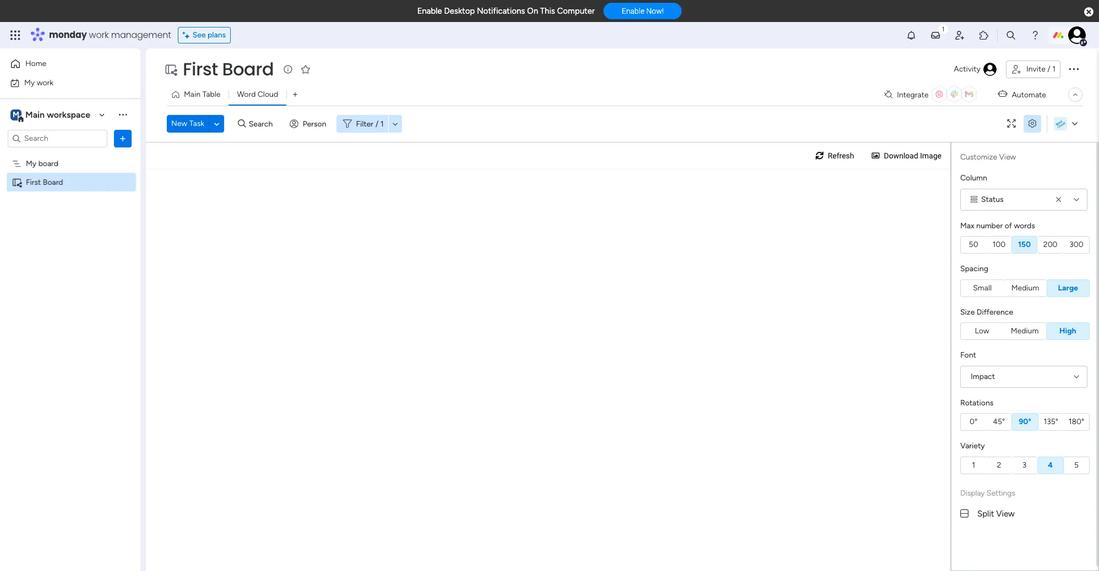 Task type: vqa. For each thing, say whether or not it's contained in the screenshot.


Task type: describe. For each thing, give the bounding box(es) containing it.
0 horizontal spatial first board
[[26, 178, 63, 187]]

1 image
[[939, 23, 948, 35]]

main workspace
[[25, 109, 90, 120]]

150
[[1018, 240, 1031, 250]]

First Board field
[[180, 57, 277, 82]]

1 vertical spatial first
[[26, 178, 41, 187]]

0° button
[[961, 414, 987, 431]]

enable now!
[[622, 7, 664, 16]]

automate
[[1012, 90, 1047, 99]]

50 button
[[961, 236, 987, 254]]

jacob simon image
[[1069, 26, 1086, 44]]

word
[[237, 90, 256, 99]]

computer
[[557, 6, 595, 16]]

medium button for spacing
[[1004, 280, 1047, 297]]

2 vertical spatial 1
[[972, 461, 975, 470]]

v2 split view image
[[961, 508, 969, 521]]

integrate
[[897, 90, 929, 99]]

5 button
[[1064, 457, 1090, 475]]

300 button
[[1064, 236, 1090, 254]]

medium button for size difference
[[1004, 323, 1046, 340]]

management
[[111, 29, 171, 41]]

arrow down image
[[389, 117, 402, 131]]

high button
[[1046, 323, 1090, 340]]

new task button
[[167, 115, 209, 133]]

invite members image
[[955, 30, 966, 41]]

enable desktop notifications on this computer
[[417, 6, 595, 16]]

1 vertical spatial options image
[[117, 133, 128, 144]]

open full screen image
[[1003, 120, 1021, 128]]

desktop
[[444, 6, 475, 16]]

100
[[993, 240, 1006, 250]]

1 horizontal spatial board
[[222, 57, 274, 82]]

main for main table
[[184, 90, 201, 99]]

add view image
[[293, 91, 298, 99]]

see
[[193, 30, 206, 40]]

size
[[961, 308, 975, 317]]

on
[[527, 6, 538, 16]]

variety
[[961, 442, 985, 451]]

customize view
[[961, 153, 1016, 162]]

135°
[[1044, 418, 1059, 427]]

difference
[[977, 308, 1014, 317]]

invite / 1
[[1027, 64, 1056, 74]]

this
[[540, 6, 555, 16]]

table
[[202, 90, 221, 99]]

3
[[1023, 461, 1027, 470]]

0 vertical spatial first board
[[183, 57, 274, 82]]

shareable board image
[[12, 177, 22, 188]]

rotations
[[961, 399, 994, 408]]

show board description image
[[282, 64, 295, 75]]

150 button
[[1012, 236, 1038, 254]]

/ for invite
[[1048, 64, 1051, 74]]

see plans
[[193, 30, 226, 40]]

settings
[[987, 489, 1016, 498]]

work for my
[[37, 78, 53, 87]]

view for customize view
[[999, 153, 1016, 162]]

work for monday
[[89, 29, 109, 41]]

word cloud button
[[229, 86, 286, 104]]

filter
[[356, 119, 374, 129]]

home
[[25, 59, 46, 68]]

search everything image
[[1006, 30, 1017, 41]]

new task
[[171, 119, 204, 128]]

2 button
[[987, 457, 1012, 475]]

split
[[978, 509, 994, 519]]

customize
[[961, 153, 998, 162]]

max number of words
[[961, 221, 1035, 231]]

large
[[1058, 283, 1079, 293]]

number
[[977, 221, 1003, 231]]

large button
[[1047, 280, 1090, 297]]

impact
[[971, 372, 995, 381]]

45° button
[[987, 414, 1012, 431]]

autopilot image
[[998, 87, 1008, 101]]

medium for spacing
[[1012, 283, 1040, 293]]

filter / 1
[[356, 119, 384, 129]]

notifications
[[477, 6, 525, 16]]

enable now! button
[[604, 3, 682, 19]]

1 vertical spatial board
[[43, 178, 63, 187]]

add to favorites image
[[300, 64, 311, 75]]

45°
[[993, 418, 1005, 427]]

inbox image
[[930, 30, 941, 41]]

enable for enable desktop notifications on this computer
[[417, 6, 442, 16]]

help image
[[1030, 30, 1041, 41]]

person
[[303, 119, 326, 129]]

medium for size difference
[[1011, 327, 1039, 336]]

135° button
[[1039, 414, 1064, 431]]

monday
[[49, 29, 87, 41]]

180° button
[[1064, 414, 1090, 431]]

small button
[[961, 280, 1004, 297]]

Search field
[[246, 116, 279, 132]]

3 button
[[1012, 457, 1038, 475]]

my work button
[[7, 74, 118, 92]]

plans
[[208, 30, 226, 40]]

200
[[1044, 240, 1058, 250]]

1 button
[[961, 457, 987, 475]]

shareable board image
[[164, 63, 177, 76]]



Task type: locate. For each thing, give the bounding box(es) containing it.
/ for filter
[[376, 119, 379, 129]]

collapse board header image
[[1071, 90, 1080, 99]]

apps image
[[979, 30, 990, 41]]

0 horizontal spatial /
[[376, 119, 379, 129]]

1 horizontal spatial options image
[[1067, 62, 1081, 75]]

0 vertical spatial my
[[24, 78, 35, 87]]

1 vertical spatial 1
[[381, 119, 384, 129]]

v2 search image
[[238, 118, 246, 130]]

main
[[184, 90, 201, 99], [25, 109, 45, 120]]

0 horizontal spatial first
[[26, 178, 41, 187]]

first
[[183, 57, 218, 82], [26, 178, 41, 187]]

workspace image
[[10, 109, 21, 121]]

0 horizontal spatial work
[[37, 78, 53, 87]]

high
[[1060, 327, 1077, 336]]

my down home on the top left of the page
[[24, 78, 35, 87]]

medium
[[1012, 283, 1040, 293], [1011, 327, 1039, 336]]

view right split
[[997, 509, 1015, 519]]

see plans button
[[178, 27, 231, 44]]

main inside button
[[184, 90, 201, 99]]

1 vertical spatial first board
[[26, 178, 63, 187]]

1 right the invite
[[1053, 64, 1056, 74]]

1 horizontal spatial work
[[89, 29, 109, 41]]

word cloud
[[237, 90, 278, 99]]

0 horizontal spatial main
[[25, 109, 45, 120]]

options image down workspace options icon
[[117, 133, 128, 144]]

activity button
[[950, 61, 1002, 78]]

home button
[[7, 55, 118, 73]]

1 left arrow down image
[[381, 119, 384, 129]]

1 vertical spatial my
[[26, 159, 36, 168]]

1
[[1053, 64, 1056, 74], [381, 119, 384, 129], [972, 461, 975, 470]]

max
[[961, 221, 975, 231]]

task
[[189, 119, 204, 128]]

0 vertical spatial work
[[89, 29, 109, 41]]

notifications image
[[906, 30, 917, 41]]

/ right the invite
[[1048, 64, 1051, 74]]

monday work management
[[49, 29, 171, 41]]

status
[[982, 195, 1004, 204]]

first right shareable board image
[[26, 178, 41, 187]]

180°
[[1069, 418, 1085, 427]]

view
[[999, 153, 1016, 162], [997, 509, 1015, 519]]

workspace selection element
[[10, 108, 92, 123]]

my for my work
[[24, 78, 35, 87]]

first up main table
[[183, 57, 218, 82]]

my work
[[24, 78, 53, 87]]

0 vertical spatial board
[[222, 57, 274, 82]]

work
[[89, 29, 109, 41], [37, 78, 53, 87]]

low
[[975, 327, 990, 336]]

medium button up difference
[[1004, 280, 1047, 297]]

now!
[[647, 7, 664, 16]]

column
[[961, 174, 988, 183]]

1 horizontal spatial first
[[183, 57, 218, 82]]

4 button
[[1038, 457, 1064, 475]]

low button
[[961, 323, 1004, 340]]

0 vertical spatial view
[[999, 153, 1016, 162]]

0 horizontal spatial board
[[43, 178, 63, 187]]

list box containing my board
[[0, 152, 140, 340]]

view right customize
[[999, 153, 1016, 162]]

0 vertical spatial options image
[[1067, 62, 1081, 75]]

50
[[969, 240, 979, 250]]

1 horizontal spatial enable
[[622, 7, 645, 16]]

options image up collapse board header icon
[[1067, 62, 1081, 75]]

1 horizontal spatial /
[[1048, 64, 1051, 74]]

1 vertical spatial view
[[997, 509, 1015, 519]]

0 horizontal spatial 1
[[381, 119, 384, 129]]

first board up table
[[183, 57, 274, 82]]

angle down image
[[214, 120, 219, 128]]

1 for filter / 1
[[381, 119, 384, 129]]

2
[[997, 461, 1001, 470]]

board
[[38, 159, 58, 168]]

option
[[0, 154, 140, 156]]

1 vertical spatial medium
[[1011, 327, 1039, 336]]

0°
[[970, 418, 978, 427]]

first board
[[183, 57, 274, 82], [26, 178, 63, 187]]

300
[[1070, 240, 1084, 250]]

enable left now! on the right
[[622, 7, 645, 16]]

main table
[[184, 90, 221, 99]]

1 vertical spatial medium button
[[1004, 323, 1046, 340]]

main right workspace image
[[25, 109, 45, 120]]

90° button
[[1012, 414, 1039, 431]]

view for split view
[[997, 509, 1015, 519]]

1 vertical spatial work
[[37, 78, 53, 87]]

1 horizontal spatial main
[[184, 90, 201, 99]]

1 down variety
[[972, 461, 975, 470]]

Search in workspace field
[[23, 132, 92, 145]]

select product image
[[10, 30, 21, 41]]

5
[[1075, 461, 1079, 470]]

my board
[[26, 159, 58, 168]]

activity
[[954, 64, 981, 74]]

1 for invite / 1
[[1053, 64, 1056, 74]]

spacing
[[961, 264, 989, 274]]

dapulse close image
[[1085, 7, 1094, 18]]

display settings
[[961, 489, 1016, 498]]

/
[[1048, 64, 1051, 74], [376, 119, 379, 129]]

medium button
[[1004, 280, 1047, 297], [1004, 323, 1046, 340]]

workspace options image
[[117, 109, 128, 120]]

my left board
[[26, 159, 36, 168]]

4
[[1048, 461, 1053, 470]]

0 vertical spatial main
[[184, 90, 201, 99]]

enable for enable now!
[[622, 7, 645, 16]]

0 vertical spatial /
[[1048, 64, 1051, 74]]

list box
[[0, 152, 140, 340]]

0 horizontal spatial options image
[[117, 133, 128, 144]]

v2 status outline image
[[971, 196, 978, 204]]

medium down difference
[[1011, 327, 1039, 336]]

board up word
[[222, 57, 274, 82]]

invite
[[1027, 64, 1046, 74]]

main left table
[[184, 90, 201, 99]]

work down home on the top left of the page
[[37, 78, 53, 87]]

1 horizontal spatial first board
[[183, 57, 274, 82]]

1 horizontal spatial 1
[[972, 461, 975, 470]]

100 button
[[987, 236, 1012, 254]]

board down board
[[43, 178, 63, 187]]

main for main workspace
[[25, 109, 45, 120]]

medium button down difference
[[1004, 323, 1046, 340]]

size difference
[[961, 308, 1014, 317]]

work right monday
[[89, 29, 109, 41]]

font
[[961, 351, 976, 360]]

200 button
[[1038, 236, 1064, 254]]

workspace
[[47, 109, 90, 120]]

0 vertical spatial medium button
[[1004, 280, 1047, 297]]

work inside "button"
[[37, 78, 53, 87]]

2 horizontal spatial 1
[[1053, 64, 1056, 74]]

of
[[1005, 221, 1012, 231]]

small
[[973, 283, 992, 293]]

enable left desktop
[[417, 6, 442, 16]]

new
[[171, 119, 187, 128]]

0 vertical spatial medium
[[1012, 283, 1040, 293]]

0 vertical spatial first
[[183, 57, 218, 82]]

my inside "button"
[[24, 78, 35, 87]]

board
[[222, 57, 274, 82], [43, 178, 63, 187]]

enable inside enable now! button
[[622, 7, 645, 16]]

split view
[[978, 509, 1015, 519]]

main inside workspace selection element
[[25, 109, 45, 120]]

/ inside button
[[1048, 64, 1051, 74]]

settings image
[[1024, 120, 1042, 128]]

90°
[[1019, 418, 1032, 427]]

person button
[[285, 115, 333, 133]]

cloud
[[258, 90, 278, 99]]

my
[[24, 78, 35, 87], [26, 159, 36, 168]]

0 horizontal spatial enable
[[417, 6, 442, 16]]

m
[[13, 110, 19, 119]]

options image
[[1067, 62, 1081, 75], [117, 133, 128, 144]]

first board down my board
[[26, 178, 63, 187]]

1 vertical spatial main
[[25, 109, 45, 120]]

invite / 1 button
[[1006, 61, 1061, 78]]

/ right filter
[[376, 119, 379, 129]]

medium up difference
[[1012, 283, 1040, 293]]

display
[[961, 489, 985, 498]]

1 vertical spatial /
[[376, 119, 379, 129]]

main table button
[[167, 86, 229, 104]]

my for my board
[[26, 159, 36, 168]]

0 vertical spatial 1
[[1053, 64, 1056, 74]]

dapulse integrations image
[[885, 91, 893, 99]]



